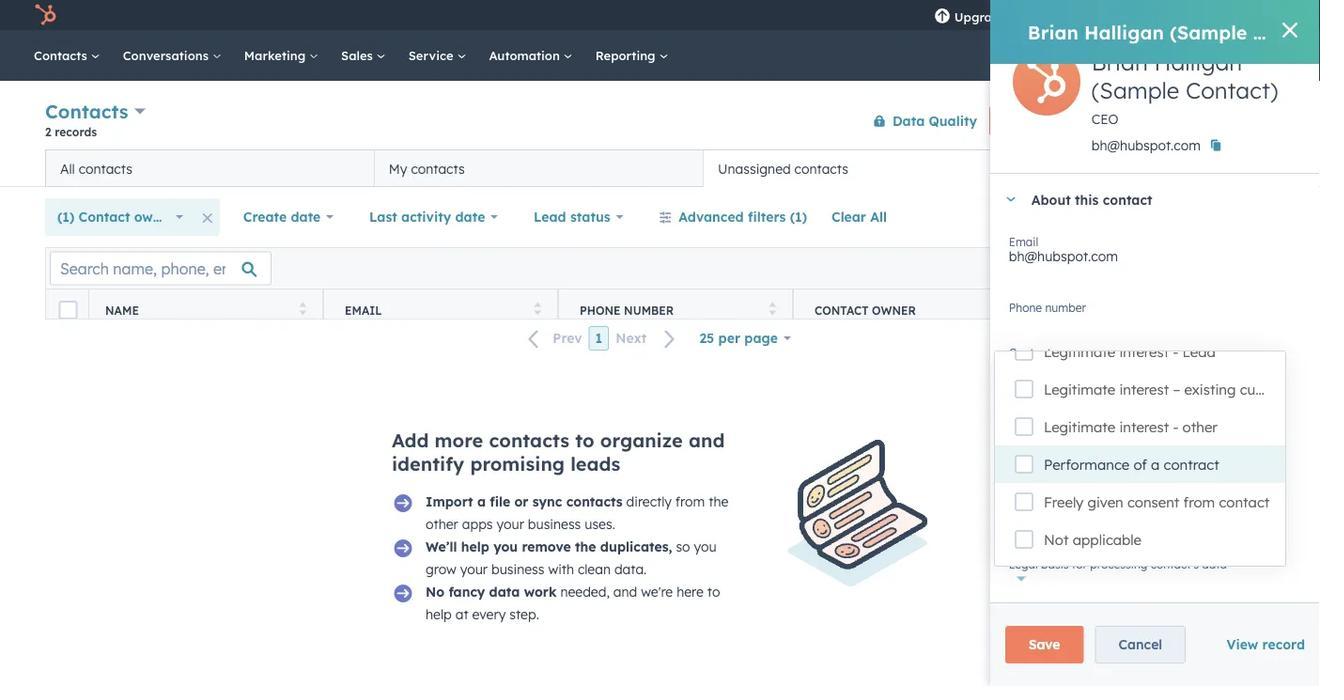 Task type: describe. For each thing, give the bounding box(es) containing it.
settings image
[[1144, 8, 1161, 25]]

last for last activity date
[[370, 209, 397, 225]]

service link
[[397, 30, 478, 81]]

every
[[472, 606, 506, 623]]

you inside so you grow your business with clean data.
[[694, 539, 717, 555]]

contacts inside popup button
[[45, 100, 128, 123]]

2 from from the left
[[1184, 494, 1216, 511]]

to inside add more contacts to organize and identify promising leads
[[576, 429, 595, 452]]

fancy
[[449, 584, 485, 600]]

performance
[[1044, 456, 1130, 474]]

Phone number text field
[[1009, 297, 1302, 335]]

export
[[1120, 261, 1155, 275]]

1 vertical spatial a
[[477, 494, 486, 510]]

0 vertical spatial data
[[1203, 565, 1228, 579]]

contact's
[[1151, 565, 1200, 579]]

create date button
[[231, 198, 346, 236]]

edit button
[[1013, 48, 1081, 122]]

contacts up the uses.
[[567, 494, 623, 510]]

calling icon button
[[1026, 3, 1058, 27]]

clear
[[832, 209, 867, 225]]

bad
[[1009, 522, 1035, 538]]

given
[[1088, 494, 1124, 511]]

marketing
[[244, 47, 309, 63]]

contact)
[[1186, 76, 1279, 104]]

no
[[426, 584, 445, 600]]

caret image
[[1006, 197, 1017, 202]]

conversations link
[[112, 30, 233, 81]]

contact up "search" image at the top of the page
[[1254, 20, 1321, 44]]

interest for existing
[[1120, 381, 1170, 399]]

identify
[[392, 452, 465, 476]]

contact inside dropdown button
[[1103, 191, 1153, 208]]

press to sort. element for contact owner
[[1004, 302, 1012, 318]]

funky
[[1009, 367, 1047, 383]]

filters
[[748, 209, 786, 225]]

lead status
[[1050, 303, 1127, 317]]

bad timing
[[1009, 522, 1078, 538]]

so you grow your business with clean data.
[[426, 539, 717, 578]]

so
[[676, 539, 691, 555]]

press to sort. element for email
[[534, 302, 541, 318]]

data quality button
[[861, 102, 979, 140]]

(sample for contact
[[1170, 20, 1248, 44]]

processing
[[1091, 565, 1148, 579]]

save button
[[1006, 626, 1084, 664]]

prev button
[[517, 326, 589, 351]]

1 vertical spatial status
[[1039, 501, 1072, 515]]

1 horizontal spatial lead status
[[1009, 501, 1072, 515]]

reporting link
[[584, 30, 680, 81]]

with
[[548, 561, 574, 578]]

lead up existing
[[1183, 343, 1216, 361]]

view
[[1227, 636, 1259, 653]]

hubspot image
[[34, 4, 56, 26]]

1 press to sort. image from the left
[[299, 302, 306, 315]]

a inside list box
[[1152, 456, 1160, 474]]

business inside directly from the other apps your business uses.
[[528, 516, 581, 533]]

calling icon image
[[1034, 7, 1051, 24]]

lead button
[[1009, 460, 1302, 491]]

press to sort. image for phone number
[[769, 302, 777, 315]]

email for email
[[345, 303, 382, 317]]

not
[[1044, 531, 1069, 549]]

legal basis for processing contact's data
[[1009, 565, 1228, 579]]

1 press to sort. element from the left
[[299, 302, 306, 318]]

file
[[490, 494, 511, 510]]

search image
[[1281, 49, 1295, 62]]

more
[[435, 429, 483, 452]]

timing
[[1038, 522, 1078, 538]]

lead down my contacts button
[[534, 209, 567, 225]]

apps
[[462, 516, 493, 533]]

contacts for my contacts
[[411, 160, 465, 177]]

funky
[[1236, 7, 1268, 23]]

email for email bh@hubspot.com
[[1009, 235, 1039, 249]]

all views
[[1206, 160, 1263, 176]]

cancel button
[[1096, 626, 1187, 664]]

all contacts
[[60, 160, 132, 177]]

this
[[1076, 191, 1099, 208]]

of
[[1134, 456, 1148, 474]]

advanced filters (1) button
[[647, 198, 820, 236]]

(1) contact owner button
[[45, 198, 195, 236]]

1 button
[[589, 326, 609, 351]]

25 per page
[[700, 330, 778, 346]]

your inside so you grow your business with clean data.
[[460, 561, 488, 578]]

create date
[[243, 209, 321, 225]]

1 horizontal spatial all
[[871, 209, 887, 225]]

freely given consent from contact
[[1044, 494, 1270, 511]]

activity
[[401, 209, 451, 225]]

0 horizontal spatial contact owner
[[815, 303, 917, 317]]

needed,
[[561, 584, 610, 600]]

work
[[524, 584, 557, 600]]

add for add more contacts to organize and identify promising leads
[[392, 429, 429, 452]]

list box containing legitimate interest - lead
[[996, 333, 1303, 566]]

other for legitimate interest - other
[[1183, 418, 1218, 436]]

contacts inside add more contacts to organize and identify promising leads
[[489, 429, 570, 452]]

last contacted
[[1009, 397, 1089, 411]]

add view (3/5) button
[[1040, 149, 1194, 187]]

my contacts button
[[374, 149, 704, 187]]

unassigned contacts button
[[704, 149, 1033, 187]]

clear all button
[[820, 198, 900, 236]]

1 vertical spatial data
[[489, 584, 520, 600]]

consent
[[1128, 494, 1180, 511]]

other for directly from the other apps your business uses.
[[426, 516, 459, 533]]

add view (3/5)
[[1073, 160, 1170, 176]]

Last contacted text field
[[1009, 408, 1302, 438]]

hubspot link
[[23, 4, 71, 26]]

sales
[[341, 47, 377, 63]]

brian for contact
[[1028, 20, 1079, 44]]

cancel
[[1119, 636, 1163, 653]]

lifecycle
[[1009, 449, 1056, 463]]

1 horizontal spatial contact owner
[[1009, 345, 1087, 360]]

business inside so you grow your business with clean data.
[[492, 561, 545, 578]]

brian halligan (sample contact
[[1028, 20, 1321, 44]]

record
[[1263, 636, 1306, 653]]

and inside add more contacts to organize and identify promising leads
[[689, 429, 725, 452]]

phone number
[[1009, 300, 1087, 314]]

phone for phone number
[[1009, 300, 1043, 314]]

lifecycle stage
[[1009, 449, 1089, 463]]

close image
[[1283, 23, 1298, 38]]

step.
[[510, 606, 539, 623]]

clear all
[[832, 209, 887, 225]]

create
[[243, 209, 287, 225]]

to inside needed, and we're here to help at every step.
[[708, 584, 720, 600]]

status
[[1084, 303, 1127, 317]]

help inside needed, and we're here to help at every step.
[[426, 606, 452, 623]]

freely
[[1044, 494, 1084, 511]]

2
[[45, 125, 51, 139]]

basis
[[1042, 565, 1069, 579]]

email bh@hubspot.com
[[1009, 235, 1119, 265]]

number
[[1046, 300, 1087, 314]]

phone for phone number
[[580, 303, 621, 317]]

contact up 'funky'
[[1009, 345, 1052, 360]]

leads
[[571, 452, 621, 476]]

and inside needed, and we're here to help at every step.
[[614, 584, 638, 600]]

views
[[1227, 160, 1263, 176]]

marketing link
[[233, 30, 330, 81]]

lead up bad
[[1009, 501, 1036, 515]]

1 vertical spatial bh@hubspot.com
[[1009, 248, 1119, 265]]

promising
[[470, 452, 565, 476]]

(sample for contact)
[[1092, 76, 1180, 104]]



Task type: locate. For each thing, give the bounding box(es) containing it.
funky town button
[[1009, 356, 1302, 387]]

brian halligan (sample contact) ceo
[[1092, 48, 1279, 127]]

press to sort. image
[[299, 302, 306, 315], [769, 302, 777, 315], [1004, 302, 1012, 315]]

interest down phone number text field
[[1120, 343, 1170, 361]]

(1) down all contacts
[[57, 209, 75, 225]]

applicable
[[1073, 531, 1142, 549]]

contacts link
[[23, 30, 112, 81]]

1 vertical spatial add
[[392, 429, 429, 452]]

contacts for unassigned contacts
[[795, 160, 849, 177]]

- up –
[[1174, 343, 1179, 361]]

menu
[[921, 0, 1298, 30]]

legitimate
[[1044, 343, 1116, 361], [1044, 381, 1116, 399], [1044, 418, 1116, 436]]

0 horizontal spatial help
[[426, 606, 452, 623]]

lead status up bad timing
[[1009, 501, 1072, 515]]

interest for lead
[[1120, 343, 1170, 361]]

0 horizontal spatial your
[[460, 561, 488, 578]]

0 horizontal spatial email
[[345, 303, 382, 317]]

press to sort. image up page
[[769, 302, 777, 315]]

contacts up the import a file or sync contacts
[[489, 429, 570, 452]]

per
[[719, 330, 741, 346]]

your down file at the left
[[497, 516, 524, 533]]

0 vertical spatial contacts
[[34, 47, 91, 63]]

contacts button
[[45, 98, 146, 125]]

3 press to sort. element from the left
[[769, 302, 777, 318]]

date right activity
[[455, 209, 485, 225]]

legal
[[1009, 565, 1039, 579]]

or
[[515, 494, 529, 510]]

1 vertical spatial last
[[1009, 397, 1032, 411]]

help down no
[[426, 606, 452, 623]]

add inside add more contacts to organize and identify promising leads
[[392, 429, 429, 452]]

from right directly
[[676, 494, 705, 510]]

contacts for all contacts
[[79, 160, 132, 177]]

contact down clear
[[815, 303, 869, 317]]

my
[[389, 160, 408, 177]]

0 vertical spatial help
[[461, 539, 490, 555]]

2 interest from the top
[[1120, 381, 1170, 399]]

1 vertical spatial contact
[[1220, 494, 1270, 511]]

from
[[676, 494, 705, 510], [1184, 494, 1216, 511]]

the right directly
[[709, 494, 729, 510]]

last
[[370, 209, 397, 225], [1009, 397, 1032, 411]]

0 vertical spatial email
[[1009, 235, 1039, 249]]

0 horizontal spatial status
[[571, 209, 611, 225]]

business
[[528, 516, 581, 533], [492, 561, 545, 578]]

0 vertical spatial add
[[1073, 160, 1099, 176]]

1 vertical spatial business
[[492, 561, 545, 578]]

import inside button
[[1100, 114, 1137, 128]]

1 horizontal spatial brian
[[1092, 48, 1149, 76]]

status up timing
[[1039, 501, 1072, 515]]

interest up of
[[1120, 418, 1170, 436]]

halligan for contact)
[[1155, 48, 1243, 76]]

0 horizontal spatial owner
[[134, 209, 175, 225]]

0 horizontal spatial and
[[614, 584, 638, 600]]

2 vertical spatial legitimate
[[1044, 418, 1116, 436]]

lead down lifecycle
[[1009, 470, 1040, 486]]

0 vertical spatial business
[[528, 516, 581, 533]]

halligan inside brian halligan (sample contact) ceo
[[1155, 48, 1243, 76]]

0 vertical spatial last
[[370, 209, 397, 225]]

other up contract
[[1183, 418, 1218, 436]]

we're
[[641, 584, 673, 600]]

1 interest from the top
[[1120, 343, 1170, 361]]

brian
[[1028, 20, 1079, 44], [1092, 48, 1149, 76]]

existing
[[1185, 381, 1237, 399]]

sales link
[[330, 30, 397, 81]]

1 vertical spatial and
[[614, 584, 638, 600]]

1 vertical spatial (sample
[[1092, 76, 1180, 104]]

funky town image
[[1215, 7, 1232, 24]]

conversations
[[123, 47, 212, 63]]

data
[[1203, 565, 1228, 579], [489, 584, 520, 600]]

2 vertical spatial interest
[[1120, 418, 1170, 436]]

1 date from the left
[[291, 209, 321, 225]]

directly from the other apps your business uses.
[[426, 494, 729, 533]]

your up fancy
[[460, 561, 488, 578]]

business up we'll help you remove the duplicates,
[[528, 516, 581, 533]]

press to sort. image left "number"
[[1004, 302, 1012, 315]]

all left the views
[[1206, 160, 1223, 176]]

1 you from the left
[[494, 539, 518, 555]]

contact down add view (3/5)
[[1103, 191, 1153, 208]]

1 horizontal spatial the
[[709, 494, 729, 510]]

1 horizontal spatial email
[[1009, 235, 1039, 249]]

1 vertical spatial the
[[575, 539, 596, 555]]

- for lead
[[1174, 343, 1179, 361]]

all for all contacts
[[60, 160, 75, 177]]

last inside 'popup button'
[[370, 209, 397, 225]]

4 press to sort. element from the left
[[1004, 302, 1012, 318]]

1 horizontal spatial (1)
[[790, 209, 808, 225]]

and right organize
[[689, 429, 725, 452]]

1 vertical spatial contact owner
[[1009, 345, 1087, 360]]

data right contact's
[[1203, 565, 1228, 579]]

contact owner up funky town
[[1009, 345, 1087, 360]]

contacts down records on the top
[[79, 160, 132, 177]]

marketplaces image
[[1073, 8, 1090, 25]]

0 vertical spatial contact
[[1103, 191, 1153, 208]]

0 vertical spatial and
[[689, 429, 725, 452]]

0 horizontal spatial you
[[494, 539, 518, 555]]

Search name, phone, email addresses, or company search field
[[50, 251, 272, 285]]

0 horizontal spatial other
[[426, 516, 459, 533]]

import for import
[[1100, 114, 1137, 128]]

quality
[[929, 112, 978, 129]]

to
[[576, 429, 595, 452], [708, 584, 720, 600]]

contacts down hubspot link
[[34, 47, 91, 63]]

2 (1) from the left
[[790, 209, 808, 225]]

–
[[1174, 381, 1181, 399]]

press to sort. element for phone number
[[769, 302, 777, 318]]

1 horizontal spatial data
[[1203, 565, 1228, 579]]

from down contract
[[1184, 494, 1216, 511]]

0 vertical spatial lead status
[[534, 209, 611, 225]]

legitimate for legitimate interest - other
[[1044, 418, 1116, 436]]

0 horizontal spatial phone
[[580, 303, 621, 317]]

0 horizontal spatial press to sort. image
[[299, 302, 306, 315]]

service
[[409, 47, 457, 63]]

(1) right filters
[[790, 209, 808, 225]]

contact owner
[[815, 303, 917, 317], [1009, 345, 1087, 360]]

1 vertical spatial interest
[[1120, 381, 1170, 399]]

you right so
[[694, 539, 717, 555]]

0 horizontal spatial date
[[291, 209, 321, 225]]

1 horizontal spatial and
[[689, 429, 725, 452]]

contacts
[[79, 160, 132, 177], [411, 160, 465, 177], [795, 160, 849, 177], [489, 429, 570, 452], [567, 494, 623, 510]]

pagination navigation
[[517, 326, 688, 351]]

1 horizontal spatial last
[[1009, 397, 1032, 411]]

legitimate interest - lead
[[1044, 343, 1216, 361]]

town
[[1050, 367, 1082, 383]]

- for other
[[1174, 418, 1179, 436]]

halligan for contact
[[1085, 20, 1165, 44]]

contact down all contacts
[[79, 209, 130, 225]]

all down 2 records
[[60, 160, 75, 177]]

contacts inside button
[[795, 160, 849, 177]]

add up this
[[1073, 160, 1099, 176]]

to left organize
[[576, 429, 595, 452]]

page
[[745, 330, 778, 346]]

0 horizontal spatial the
[[575, 539, 596, 555]]

1 horizontal spatial your
[[497, 516, 524, 533]]

the inside directly from the other apps your business uses.
[[709, 494, 729, 510]]

a left file at the left
[[477, 494, 486, 510]]

add left 'more'
[[392, 429, 429, 452]]

owner
[[134, 209, 175, 225], [872, 303, 917, 317], [1055, 345, 1087, 360]]

contact down contract
[[1220, 494, 1270, 511]]

date inside popup button
[[291, 209, 321, 225]]

help
[[461, 539, 490, 555], [426, 606, 452, 623]]

0 horizontal spatial lead status
[[534, 209, 611, 225]]

0 horizontal spatial contact
[[1103, 191, 1153, 208]]

2 press to sort. element from the left
[[534, 302, 541, 318]]

import up apps
[[426, 494, 473, 510]]

1 horizontal spatial status
[[1039, 501, 1072, 515]]

0 horizontal spatial data
[[489, 584, 520, 600]]

all for all views
[[1206, 160, 1223, 176]]

remove
[[522, 539, 571, 555]]

1 horizontal spatial owner
[[872, 303, 917, 317]]

0 vertical spatial interest
[[1120, 343, 1170, 361]]

a right of
[[1152, 456, 1160, 474]]

owner inside popup button
[[134, 209, 175, 225]]

customer
[[1241, 381, 1303, 399]]

legitimate interest – existing customer
[[1044, 381, 1303, 399]]

(sample inside brian halligan (sample contact) ceo
[[1092, 76, 1180, 104]]

1 vertical spatial your
[[460, 561, 488, 578]]

contacts up records on the top
[[45, 100, 128, 123]]

your inside directly from the other apps your business uses.
[[497, 516, 524, 533]]

2 horizontal spatial all
[[1206, 160, 1223, 176]]

business up work
[[492, 561, 545, 578]]

last down 'funky'
[[1009, 397, 1032, 411]]

add more contacts to organize and identify promising leads
[[392, 429, 725, 476]]

0 vertical spatial (sample
[[1170, 20, 1248, 44]]

contact inside popup button
[[79, 209, 130, 225]]

2 vertical spatial owner
[[1055, 345, 1087, 360]]

1 vertical spatial contacts
[[45, 100, 128, 123]]

next
[[616, 330, 647, 347]]

all views link
[[1194, 149, 1276, 187]]

email inside email bh@hubspot.com
[[1009, 235, 1039, 249]]

data.
[[615, 561, 647, 578]]

stage
[[1059, 449, 1089, 463]]

1 vertical spatial brian
[[1092, 48, 1149, 76]]

needed, and we're here to help at every step.
[[426, 584, 720, 623]]

phone left "number"
[[1009, 300, 1043, 314]]

lead status down my contacts button
[[534, 209, 611, 225]]

0 horizontal spatial (1)
[[57, 209, 75, 225]]

about this contact button
[[991, 174, 1302, 225]]

from inside directly from the other apps your business uses.
[[676, 494, 705, 510]]

add for add view (3/5)
[[1073, 160, 1099, 176]]

funky button
[[1204, 0, 1296, 30]]

1 vertical spatial other
[[426, 516, 459, 533]]

import
[[1100, 114, 1137, 128], [426, 494, 473, 510]]

brian inside brian halligan (sample contact) ceo
[[1092, 48, 1149, 76]]

0 vertical spatial brian
[[1028, 20, 1079, 44]]

1 horizontal spatial a
[[1152, 456, 1160, 474]]

1 horizontal spatial import
[[1100, 114, 1137, 128]]

1 horizontal spatial from
[[1184, 494, 1216, 511]]

you
[[494, 539, 518, 555], [694, 539, 717, 555]]

25 per page button
[[688, 320, 804, 357]]

1 from from the left
[[676, 494, 705, 510]]

brian down help icon
[[1092, 48, 1149, 76]]

0 horizontal spatial all
[[60, 160, 75, 177]]

1 vertical spatial legitimate
[[1044, 381, 1116, 399]]

0 vertical spatial status
[[571, 209, 611, 225]]

at
[[456, 606, 469, 623]]

settings link
[[1141, 5, 1165, 25]]

-
[[1174, 343, 1179, 361], [1174, 418, 1179, 436]]

1 vertical spatial lead status
[[1009, 501, 1072, 515]]

- down –
[[1174, 418, 1179, 436]]

menu containing funky
[[921, 0, 1298, 30]]

legitimate for legitimate interest – existing customer
[[1044, 381, 1116, 399]]

Search HubSpot search field
[[1057, 39, 1287, 71]]

2 you from the left
[[694, 539, 717, 555]]

0 vertical spatial legitimate
[[1044, 343, 1116, 361]]

(1) inside button
[[790, 209, 808, 225]]

clean
[[578, 561, 611, 578]]

brian for contact)
[[1092, 48, 1149, 76]]

no fancy data work
[[426, 584, 557, 600]]

help image
[[1113, 8, 1130, 25]]

0 horizontal spatial to
[[576, 429, 595, 452]]

1 horizontal spatial help
[[461, 539, 490, 555]]

all contacts button
[[45, 149, 374, 187]]

contact inside list box
[[1220, 494, 1270, 511]]

add inside popup button
[[1073, 160, 1099, 176]]

1 horizontal spatial press to sort. image
[[769, 302, 777, 315]]

0 vertical spatial a
[[1152, 456, 1160, 474]]

0 vertical spatial contact owner
[[815, 303, 917, 317]]

0 vertical spatial bh@hubspot.com
[[1092, 137, 1201, 154]]

status down my contacts button
[[571, 209, 611, 225]]

for
[[1073, 565, 1088, 579]]

0 vertical spatial -
[[1174, 343, 1179, 361]]

1 vertical spatial halligan
[[1155, 48, 1243, 76]]

last for last contacted
[[1009, 397, 1032, 411]]

next button
[[609, 326, 688, 351]]

other inside directly from the other apps your business uses.
[[426, 516, 459, 533]]

1 horizontal spatial phone
[[1009, 300, 1043, 314]]

1 horizontal spatial to
[[708, 584, 720, 600]]

import button
[[1084, 106, 1153, 136]]

0 vertical spatial import
[[1100, 114, 1137, 128]]

1 horizontal spatial contact
[[1220, 494, 1270, 511]]

uses.
[[585, 516, 616, 533]]

3 legitimate from the top
[[1044, 418, 1116, 436]]

you left remove
[[494, 539, 518, 555]]

legitimate for legitimate interest - lead
[[1044, 343, 1116, 361]]

bh@hubspot.com
[[1092, 137, 1201, 154], [1009, 248, 1119, 265]]

bh@hubspot.com up "number"
[[1009, 248, 1119, 265]]

2 date from the left
[[455, 209, 485, 225]]

contacts banner
[[45, 96, 1276, 149]]

press to sort. image down create date popup button
[[299, 302, 306, 315]]

status inside popup button
[[571, 209, 611, 225]]

actions
[[1006, 114, 1045, 128]]

menu item
[[1021, 0, 1025, 30]]

and down data.
[[614, 584, 638, 600]]

2 horizontal spatial press to sort. image
[[1004, 302, 1012, 315]]

other up 'we'll'
[[426, 516, 459, 533]]

0 vertical spatial halligan
[[1085, 20, 1165, 44]]

reporting
[[596, 47, 659, 63]]

interest left –
[[1120, 381, 1170, 399]]

1 horizontal spatial date
[[455, 209, 485, 225]]

0 horizontal spatial from
[[676, 494, 705, 510]]

import for import a file or sync contacts
[[426, 494, 473, 510]]

(1)
[[57, 209, 75, 225], [790, 209, 808, 225]]

last left activity
[[370, 209, 397, 225]]

1 horizontal spatial add
[[1073, 160, 1099, 176]]

0 vertical spatial your
[[497, 516, 524, 533]]

grow
[[426, 561, 457, 578]]

contacts up clear
[[795, 160, 849, 177]]

brian up edit popup button on the top right of the page
[[1028, 20, 1079, 44]]

1 legitimate from the top
[[1044, 343, 1116, 361]]

list box
[[996, 333, 1303, 566]]

contact
[[1254, 20, 1321, 44], [79, 209, 130, 225], [815, 303, 869, 317], [1009, 345, 1052, 360]]

legitimate interest - other
[[1044, 418, 1218, 436]]

other inside list box
[[1183, 418, 1218, 436]]

1 vertical spatial -
[[1174, 418, 1179, 436]]

lead status inside popup button
[[534, 209, 611, 225]]

automation link
[[478, 30, 584, 81]]

0 vertical spatial to
[[576, 429, 595, 452]]

1 vertical spatial to
[[708, 584, 720, 600]]

(1) inside popup button
[[57, 209, 75, 225]]

column header
[[1263, 290, 1321, 331]]

here
[[677, 584, 704, 600]]

bh@hubspot.com up (3/5)
[[1092, 137, 1201, 154]]

lead left status
[[1050, 303, 1080, 317]]

data up every
[[489, 584, 520, 600]]

date right create
[[291, 209, 321, 225]]

lead status
[[534, 209, 611, 225], [1009, 501, 1072, 515]]

automation
[[489, 47, 564, 63]]

search button
[[1272, 39, 1304, 71]]

2 - from the top
[[1174, 418, 1179, 436]]

the up clean
[[575, 539, 596, 555]]

2 legitimate from the top
[[1044, 381, 1116, 399]]

1 horizontal spatial other
[[1183, 418, 1218, 436]]

phone up 1 on the left
[[580, 303, 621, 317]]

1 vertical spatial help
[[426, 606, 452, 623]]

import up view
[[1100, 114, 1137, 128]]

contacted
[[1035, 397, 1089, 411]]

0 horizontal spatial a
[[477, 494, 486, 510]]

3 interest from the top
[[1120, 418, 1170, 436]]

1 vertical spatial import
[[426, 494, 473, 510]]

not applicable
[[1044, 531, 1142, 549]]

notifications image
[[1176, 8, 1193, 25]]

to right 'here'
[[708, 584, 720, 600]]

1 vertical spatial owner
[[872, 303, 917, 317]]

2 press to sort. image from the left
[[769, 302, 777, 315]]

1 vertical spatial email
[[345, 303, 382, 317]]

contact owner down clear all button
[[815, 303, 917, 317]]

1 horizontal spatial you
[[694, 539, 717, 555]]

press to sort. image for contact owner
[[1004, 302, 1012, 315]]

contacts right my
[[411, 160, 465, 177]]

notifications button
[[1168, 0, 1200, 30]]

help down apps
[[461, 539, 490, 555]]

0 horizontal spatial brian
[[1028, 20, 1079, 44]]

interest for other
[[1120, 418, 1170, 436]]

upgrade image
[[934, 8, 951, 25]]

date inside 'popup button'
[[455, 209, 485, 225]]

view record
[[1227, 636, 1306, 653]]

3 press to sort. image from the left
[[1004, 302, 1012, 315]]

1 (1) from the left
[[57, 209, 75, 225]]

1 - from the top
[[1174, 343, 1179, 361]]

unassigned
[[718, 160, 791, 177]]

2 horizontal spatial owner
[[1055, 345, 1087, 360]]

0 vertical spatial other
[[1183, 418, 1218, 436]]

press to sort. element
[[299, 302, 306, 318], [534, 302, 541, 318], [769, 302, 777, 318], [1004, 302, 1012, 318]]

press to sort. image
[[534, 302, 541, 315]]

0 horizontal spatial add
[[392, 429, 429, 452]]

we'll
[[426, 539, 457, 555]]

all right clear
[[871, 209, 887, 225]]



Task type: vqa. For each thing, say whether or not it's contained in the screenshot.
THAT on the left
no



